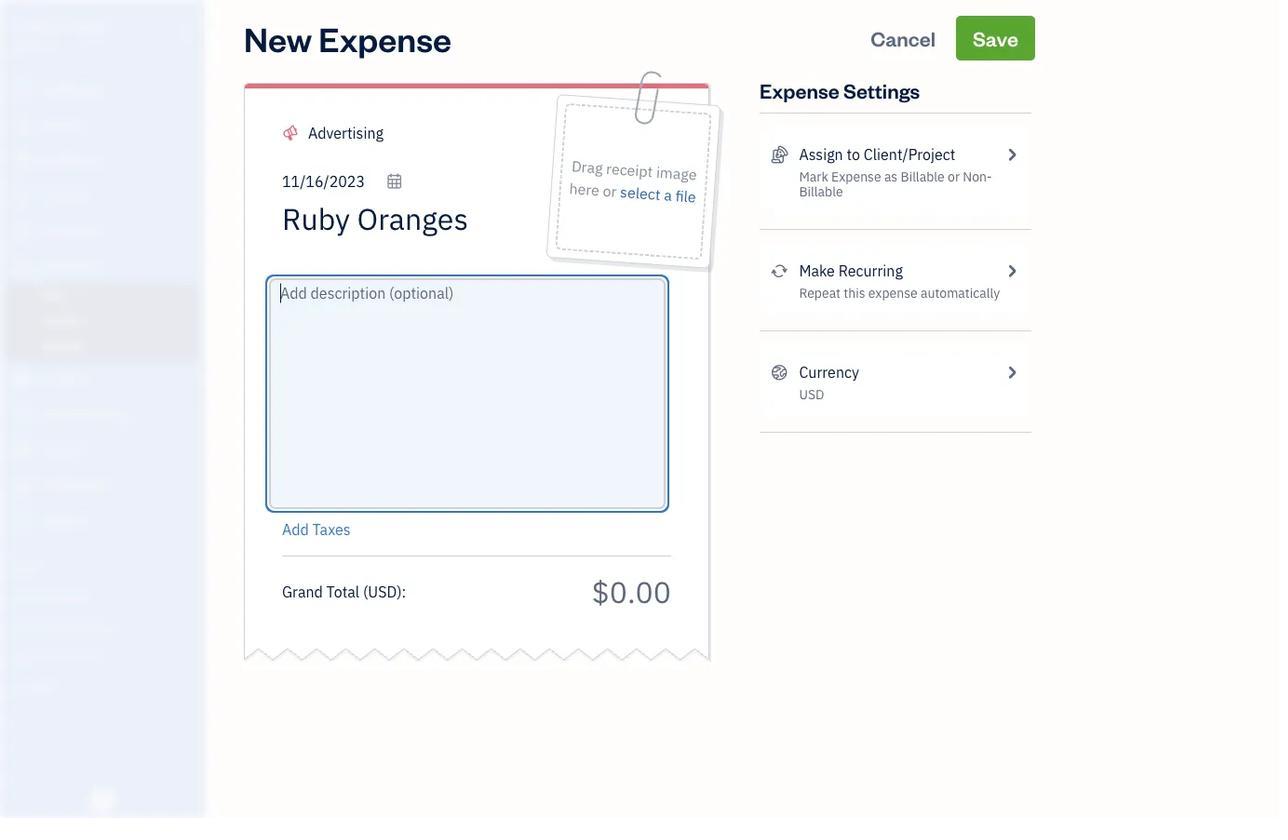 Task type: locate. For each thing, give the bounding box(es) containing it.
or right here
[[602, 181, 617, 201]]

bank connections image
[[14, 649, 199, 664]]

repeat
[[799, 284, 841, 302]]

0 vertical spatial expense
[[319, 16, 452, 60]]

select a file
[[620, 182, 697, 207]]

Amount (USD) text field
[[591, 572, 671, 611]]

estimate image
[[12, 152, 34, 170]]

chevronright image
[[1003, 143, 1021, 166], [1003, 260, 1021, 282], [1003, 361, 1021, 384]]

2 vertical spatial chevronright image
[[1003, 361, 1021, 384]]

timer image
[[12, 406, 34, 425]]

file
[[675, 186, 697, 207]]

or for drag receipt image here or
[[602, 181, 617, 201]]

assign
[[799, 145, 843, 164]]

1 vertical spatial expense
[[760, 77, 840, 103]]

oranges
[[53, 16, 110, 36]]

or inside mark expense as billable or non- billable
[[948, 168, 960, 185]]

billable down assign
[[799, 183, 843, 200]]

taxes
[[312, 520, 351, 540]]

billable
[[901, 168, 945, 185], [799, 183, 843, 200]]

2 chevronright image from the top
[[1003, 260, 1021, 282]]

billable down client/project
[[901, 168, 945, 185]]

report image
[[12, 512, 34, 531]]

expense
[[319, 16, 452, 60], [760, 77, 840, 103], [832, 168, 881, 185]]

make
[[799, 261, 835, 281]]

owner
[[15, 37, 49, 52]]

main element
[[0, 0, 251, 818]]

Description text field
[[273, 282, 662, 506]]

select
[[620, 182, 661, 204]]

save button
[[956, 16, 1035, 61]]

a
[[663, 185, 673, 205]]

Merchant text field
[[282, 200, 537, 237]]

1 chevronright image from the top
[[1003, 143, 1021, 166]]

1 horizontal spatial or
[[948, 168, 960, 185]]

currencyandlanguage image
[[771, 361, 788, 384]]

add taxes button
[[282, 519, 351, 541]]

ruby
[[15, 16, 50, 36]]

or left non-
[[948, 168, 960, 185]]

to
[[847, 145, 860, 164]]

1 vertical spatial chevronright image
[[1003, 260, 1021, 282]]

usd down currency
[[799, 386, 824, 403]]

1 vertical spatial usd
[[368, 582, 397, 602]]

0 horizontal spatial usd
[[368, 582, 397, 602]]

0 horizontal spatial billable
[[799, 183, 843, 200]]

or inside drag receipt image here or
[[602, 181, 617, 201]]

0 horizontal spatial or
[[602, 181, 617, 201]]

save
[[973, 25, 1019, 51]]

usd
[[799, 386, 824, 403], [368, 582, 397, 602]]

expense inside mark expense as billable or non- billable
[[832, 168, 881, 185]]

client/project
[[864, 145, 956, 164]]

0 vertical spatial chevronright image
[[1003, 143, 1021, 166]]

3 chevronright image from the top
[[1003, 361, 1021, 384]]

expense for mark expense as billable or non- billable
[[832, 168, 881, 185]]

new
[[244, 16, 312, 60]]

or
[[948, 168, 960, 185], [602, 181, 617, 201]]

chart image
[[12, 477, 34, 495]]

1 horizontal spatial billable
[[901, 168, 945, 185]]

2 vertical spatial expense
[[832, 168, 881, 185]]

expense for new expense
[[319, 16, 452, 60]]

image
[[656, 162, 698, 185]]

refresh image
[[771, 260, 788, 282]]

freshbooks image
[[88, 789, 117, 811]]

0 vertical spatial usd
[[799, 386, 824, 403]]

usd right total
[[368, 582, 397, 602]]

add taxes
[[282, 520, 351, 540]]

expense
[[869, 284, 918, 302]]

as
[[884, 168, 898, 185]]

recurring
[[839, 261, 903, 281]]

add
[[282, 520, 309, 540]]

grand
[[282, 582, 323, 602]]



Task type: vqa. For each thing, say whether or not it's contained in the screenshot.
Ruby Oranges Owner
yes



Task type: describe. For each thing, give the bounding box(es) containing it.
select a file button
[[619, 181, 697, 208]]

this
[[844, 284, 866, 302]]

currency
[[799, 363, 859, 382]]

payment image
[[12, 223, 34, 241]]

expensesrebilling image
[[771, 143, 788, 166]]

cancel
[[871, 25, 936, 51]]

settings image
[[14, 679, 199, 694]]

receipt
[[606, 159, 654, 181]]

1 horizontal spatial usd
[[799, 386, 824, 403]]

here
[[569, 179, 600, 200]]

drag
[[571, 156, 603, 178]]

apps image
[[14, 560, 199, 575]]

money image
[[12, 441, 34, 460]]

mark expense as billable or non- billable
[[799, 168, 992, 200]]

total
[[326, 582, 360, 602]]

chevronright image for recurring
[[1003, 260, 1021, 282]]

expense settings
[[760, 77, 920, 103]]

mark
[[799, 168, 828, 185]]

drag receipt image here or
[[569, 156, 698, 201]]

automatically
[[921, 284, 1000, 302]]

or for mark expense as billable or non- billable
[[948, 168, 960, 185]]

non-
[[963, 168, 992, 185]]

Date in MM/DD/YYYY format text field
[[282, 172, 403, 191]]

repeat this expense automatically
[[799, 284, 1000, 302]]

(
[[363, 582, 368, 602]]

ruby oranges owner
[[15, 16, 110, 52]]

expense image
[[12, 258, 34, 277]]

dashboard image
[[12, 81, 34, 100]]

settings
[[844, 77, 920, 103]]

items and services image
[[14, 619, 199, 634]]

):
[[397, 582, 406, 602]]

invoice image
[[12, 187, 34, 206]]

grand total ( usd ):
[[282, 582, 406, 602]]

assign to client/project
[[799, 145, 956, 164]]

new expense
[[244, 16, 452, 60]]

cancel button
[[854, 16, 953, 61]]

team members image
[[14, 589, 199, 604]]

Category text field
[[308, 122, 467, 144]]

project image
[[12, 371, 34, 389]]

chevronright image for to
[[1003, 143, 1021, 166]]

make recurring
[[799, 261, 903, 281]]

client image
[[12, 116, 34, 135]]



